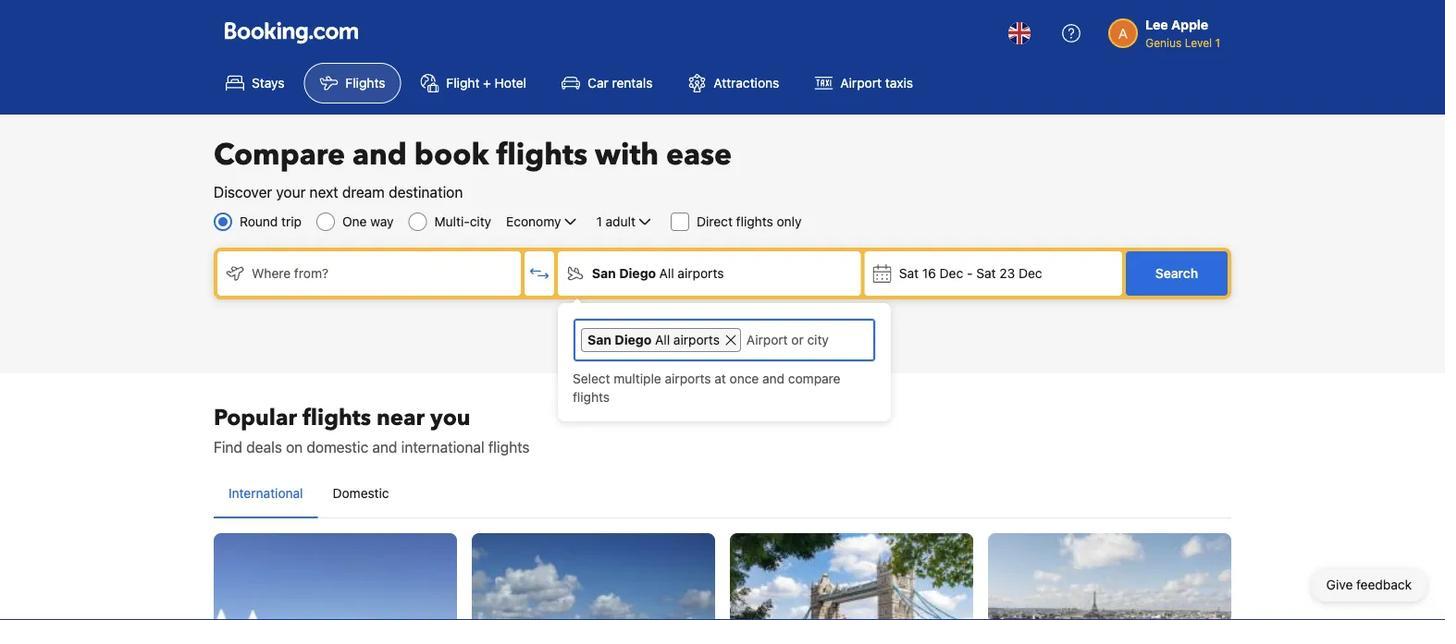 Task type: locate. For each thing, give the bounding box(es) containing it.
flights up domestic
[[303, 403, 371, 434]]

0 vertical spatial diego
[[619, 266, 656, 281]]

and inside compare and book flights with ease discover your next dream destination
[[353, 135, 407, 175]]

airports up at
[[674, 333, 720, 348]]

1 horizontal spatial sat
[[977, 266, 996, 281]]

sat left 16
[[899, 266, 919, 281]]

and inside select multiple airports at once and compare flights
[[763, 372, 785, 387]]

1 vertical spatial 1
[[596, 214, 602, 230]]

1 vertical spatial san
[[588, 333, 612, 348]]

dec right '23'
[[1019, 266, 1043, 281]]

stays
[[252, 75, 285, 91]]

once
[[730, 372, 759, 387]]

flight + hotel link
[[405, 63, 542, 104]]

diego up the multiple
[[615, 333, 652, 348]]

sat right -
[[977, 266, 996, 281]]

0 vertical spatial san diego all airports
[[592, 266, 724, 281]]

and up dream
[[353, 135, 407, 175]]

and
[[353, 135, 407, 175], [763, 372, 785, 387], [372, 439, 397, 457]]

hotel
[[495, 75, 527, 91]]

1 vertical spatial diego
[[615, 333, 652, 348]]

genius
[[1146, 36, 1182, 49]]

1 horizontal spatial dec
[[1019, 266, 1043, 281]]

booking.com logo image
[[225, 22, 358, 44], [225, 22, 358, 44]]

0 horizontal spatial sat
[[899, 266, 919, 281]]

popular flights near you find deals on domestic and international flights
[[214, 403, 530, 457]]

dec
[[940, 266, 964, 281], [1019, 266, 1043, 281]]

sat
[[899, 266, 919, 281], [977, 266, 996, 281]]

airports
[[678, 266, 724, 281], [674, 333, 720, 348], [665, 372, 711, 387]]

domestic
[[333, 486, 389, 502]]

where from?
[[252, 266, 329, 281]]

international
[[401, 439, 485, 457]]

1 inside the lee apple genius level 1
[[1216, 36, 1221, 49]]

where from? button
[[217, 252, 521, 296]]

direct
[[697, 214, 733, 230]]

san up select
[[588, 333, 612, 348]]

lee
[[1146, 17, 1168, 32]]

multi-city
[[435, 214, 492, 230]]

on
[[286, 439, 303, 457]]

san diego all airports down the 1 adult dropdown button
[[592, 266, 724, 281]]

dec left -
[[940, 266, 964, 281]]

international button
[[214, 470, 318, 518]]

flights up economy
[[496, 135, 588, 175]]

flights left only
[[736, 214, 773, 230]]

and right once
[[763, 372, 785, 387]]

1 horizontal spatial 1
[[1216, 36, 1221, 49]]

1 vertical spatial all
[[655, 333, 670, 348]]

2 sat from the left
[[977, 266, 996, 281]]

0 vertical spatial and
[[353, 135, 407, 175]]

san down "1 adult"
[[592, 266, 616, 281]]

1
[[1216, 36, 1221, 49], [596, 214, 602, 230]]

airports down direct
[[678, 266, 724, 281]]

all
[[659, 266, 674, 281], [655, 333, 670, 348]]

1 vertical spatial san diego all airports
[[588, 333, 720, 348]]

airports left at
[[665, 372, 711, 387]]

san diego all airports up the multiple
[[588, 333, 720, 348]]

0 vertical spatial san
[[592, 266, 616, 281]]

san
[[592, 266, 616, 281], [588, 333, 612, 348]]

popular
[[214, 403, 297, 434]]

flights
[[496, 135, 588, 175], [736, 214, 773, 230], [573, 390, 610, 405], [303, 403, 371, 434], [488, 439, 530, 457]]

2 vertical spatial and
[[372, 439, 397, 457]]

discover
[[214, 184, 272, 201]]

car
[[588, 75, 609, 91]]

way
[[370, 214, 394, 230]]

1 left adult
[[596, 214, 602, 230]]

stays link
[[210, 63, 300, 104]]

0 vertical spatial 1
[[1216, 36, 1221, 49]]

economy
[[506, 214, 561, 230]]

2 vertical spatial airports
[[665, 372, 711, 387]]

flights down select
[[573, 390, 610, 405]]

and down near
[[372, 439, 397, 457]]

0 vertical spatial all
[[659, 266, 674, 281]]

attractions link
[[672, 63, 795, 104]]

0 horizontal spatial dec
[[940, 266, 964, 281]]

rentals
[[612, 75, 653, 91]]

1 adult button
[[595, 211, 656, 233]]

diego
[[619, 266, 656, 281], [615, 333, 652, 348]]

and inside popular flights near you find deals on domestic and international flights
[[372, 439, 397, 457]]

0 horizontal spatial 1
[[596, 214, 602, 230]]

1 sat from the left
[[899, 266, 919, 281]]

tab list
[[214, 470, 1232, 520]]

adult
[[606, 214, 636, 230]]

Airport or city text field
[[745, 329, 868, 353]]

dream
[[342, 184, 385, 201]]

one
[[342, 214, 367, 230]]

diego down the 1 adult dropdown button
[[619, 266, 656, 281]]

car rentals
[[588, 75, 653, 91]]

1 right level
[[1216, 36, 1221, 49]]

1 vertical spatial airports
[[674, 333, 720, 348]]

-
[[967, 266, 973, 281]]

1 vertical spatial and
[[763, 372, 785, 387]]

flight + hotel
[[446, 75, 527, 91]]

san diego all airports
[[592, 266, 724, 281], [588, 333, 720, 348]]

multiple
[[614, 372, 661, 387]]

compare
[[788, 372, 841, 387]]

airports inside select multiple airports at once and compare flights
[[665, 372, 711, 387]]



Task type: vqa. For each thing, say whether or not it's contained in the screenshot.
Flights link
yes



Task type: describe. For each thing, give the bounding box(es) containing it.
flight
[[446, 75, 480, 91]]

deals
[[246, 439, 282, 457]]

flights inside compare and book flights with ease discover your next dream destination
[[496, 135, 588, 175]]

from?
[[294, 266, 329, 281]]

trip
[[282, 214, 302, 230]]

round trip
[[240, 214, 302, 230]]

1 dec from the left
[[940, 266, 964, 281]]

0 vertical spatial airports
[[678, 266, 724, 281]]

multi-
[[435, 214, 470, 230]]

sat 16 dec - sat 23 dec button
[[865, 252, 1123, 296]]

sat 16 dec - sat 23 dec
[[899, 266, 1043, 281]]

airport taxis link
[[799, 63, 929, 104]]

flights link
[[304, 63, 401, 104]]

round
[[240, 214, 278, 230]]

at
[[715, 372, 726, 387]]

domestic button
[[318, 470, 404, 518]]

1 inside the 1 adult dropdown button
[[596, 214, 602, 230]]

flights
[[346, 75, 385, 91]]

next
[[310, 184, 338, 201]]

direct flights only
[[697, 214, 802, 230]]

give
[[1327, 578, 1353, 593]]

airport taxis
[[841, 75, 913, 91]]

2 dec from the left
[[1019, 266, 1043, 281]]

international
[[229, 486, 303, 502]]

destination
[[389, 184, 463, 201]]

compare
[[214, 135, 345, 175]]

attractions
[[714, 75, 780, 91]]

tab list containing international
[[214, 470, 1232, 520]]

book
[[414, 135, 489, 175]]

flights right international
[[488, 439, 530, 457]]

domestic
[[307, 439, 369, 457]]

+
[[483, 75, 491, 91]]

apple
[[1172, 17, 1209, 32]]

select multiple airports at once and compare flights
[[573, 372, 841, 405]]

city
[[470, 214, 492, 230]]

you
[[430, 403, 471, 434]]

ease
[[666, 135, 732, 175]]

find
[[214, 439, 242, 457]]

level
[[1185, 36, 1212, 49]]

taxis
[[885, 75, 913, 91]]

select
[[573, 372, 610, 387]]

one way
[[342, 214, 394, 230]]

flights inside select multiple airports at once and compare flights
[[573, 390, 610, 405]]

compare and book flights with ease discover your next dream destination
[[214, 135, 732, 201]]

search button
[[1126, 252, 1228, 296]]

give feedback button
[[1312, 569, 1427, 602]]

search
[[1156, 266, 1199, 281]]

car rentals link
[[546, 63, 669, 104]]

23
[[1000, 266, 1015, 281]]

lee apple genius level 1
[[1146, 17, 1221, 49]]

near
[[377, 403, 425, 434]]

with
[[595, 135, 659, 175]]

16
[[922, 266, 936, 281]]

give feedback
[[1327, 578, 1412, 593]]

1 adult
[[596, 214, 636, 230]]

where
[[252, 266, 291, 281]]

your
[[276, 184, 306, 201]]

airport
[[841, 75, 882, 91]]

feedback
[[1357, 578, 1412, 593]]

only
[[777, 214, 802, 230]]



